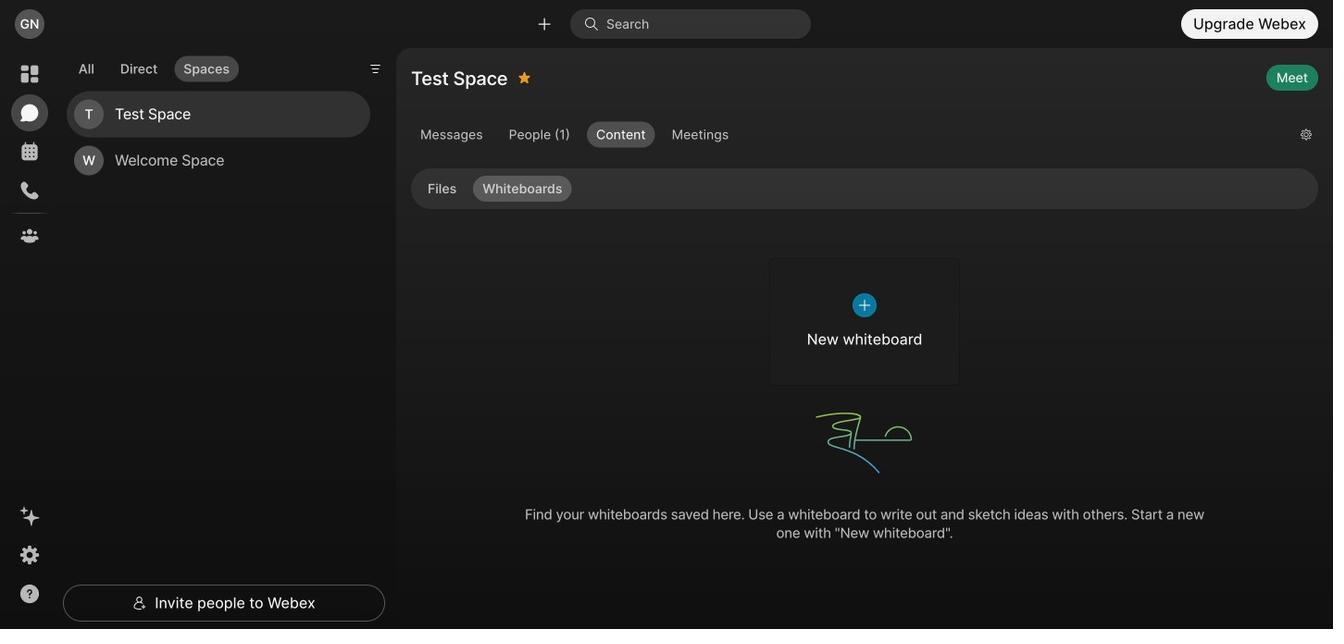 Task type: locate. For each thing, give the bounding box(es) containing it.
navigation
[[0, 48, 59, 630]]

welcome space list item
[[67, 138, 371, 184]]

group
[[411, 122, 1287, 152]]

tab list
[[65, 45, 243, 87]]

webex tab list
[[11, 56, 48, 255]]



Task type: describe. For each thing, give the bounding box(es) containing it.
test space list item
[[67, 91, 371, 138]]

plus_12 image
[[853, 294, 877, 318]]



Task type: vqa. For each thing, say whether or not it's contained in the screenshot.
cancel_16 "image"
no



